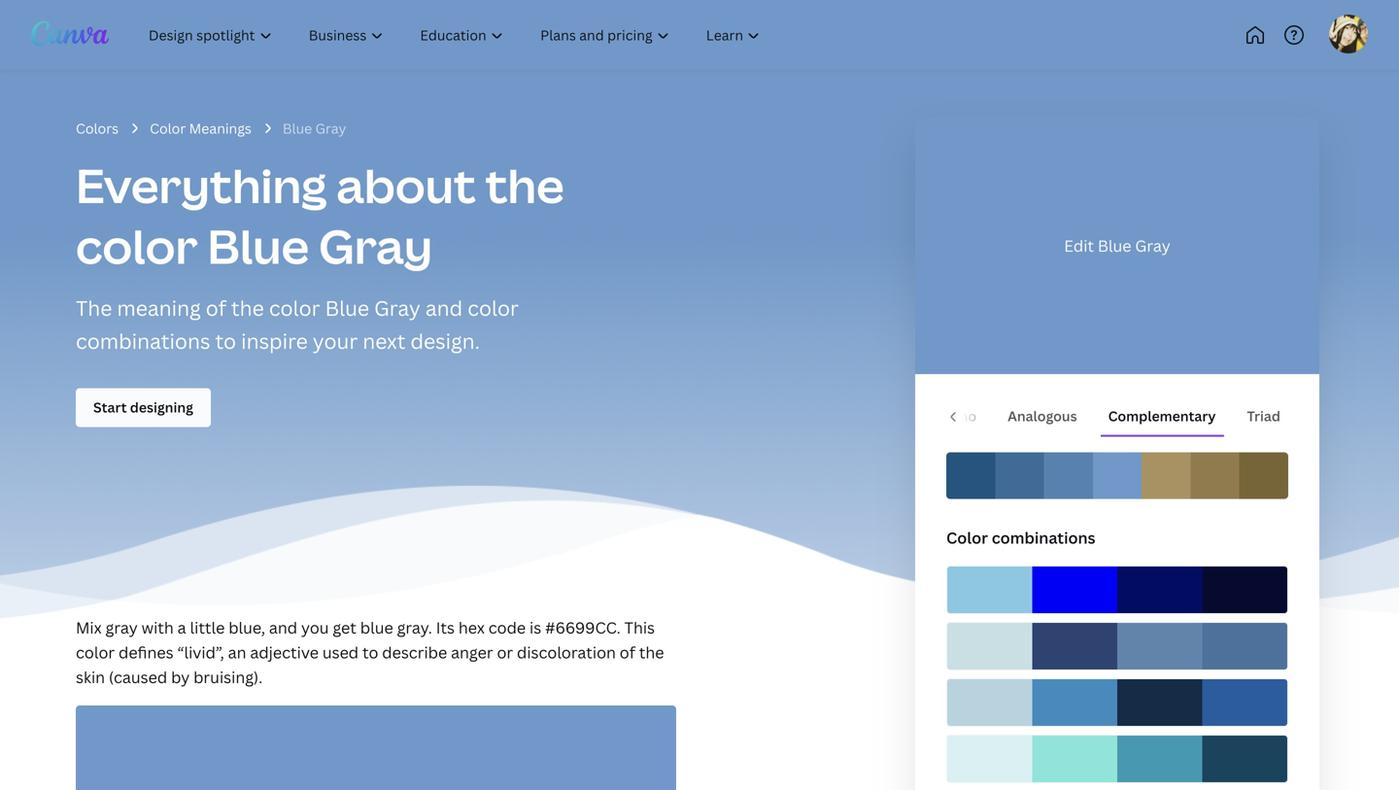 Task type: vqa. For each thing, say whether or not it's contained in the screenshot.
the left TEAM
no



Task type: locate. For each thing, give the bounding box(es) containing it.
0 horizontal spatial combinations
[[76, 327, 210, 355]]

color up skin at the left of the page
[[76, 642, 115, 663]]

1 vertical spatial of
[[620, 642, 636, 663]]

0 vertical spatial the
[[486, 153, 565, 217]]

0 horizontal spatial color
[[150, 119, 186, 138]]

colors link
[[76, 118, 119, 139]]

to left inspire
[[215, 327, 236, 355]]

1 vertical spatial to
[[363, 642, 379, 663]]

color up meaning
[[76, 214, 198, 277]]

the meaning of the color blue gray and color combinations to inspire your next design.
[[76, 294, 519, 355]]

gray
[[316, 119, 346, 138], [319, 214, 433, 277], [1136, 235, 1171, 256], [374, 294, 421, 322]]

combinations
[[76, 327, 210, 355], [992, 527, 1096, 548]]

#6699cc.
[[545, 617, 621, 638]]

the
[[76, 294, 112, 322]]

2 horizontal spatial the
[[639, 642, 665, 663]]

(caused
[[109, 667, 167, 688]]

discoloration
[[517, 642, 616, 663]]

describe
[[382, 642, 447, 663]]

0 vertical spatial to
[[215, 327, 236, 355]]

and up adjective
[[269, 617, 298, 638]]

to
[[215, 327, 236, 355], [363, 642, 379, 663]]

0 vertical spatial of
[[206, 294, 226, 322]]

2 vertical spatial the
[[639, 642, 665, 663]]

color
[[150, 119, 186, 138], [1127, 247, 1169, 268], [947, 527, 989, 548]]

the inside mix gray with a little blue, and you get blue gray. its hex code is #6699cc. this color defines "livid", an adjective used to describe anger or discoloration of the skin (caused by bruising).
[[639, 642, 665, 663]]

gray inside the meaning of the color blue gray and color combinations to inspire your next design.
[[374, 294, 421, 322]]

0 horizontal spatial and
[[269, 617, 298, 638]]

design.
[[411, 327, 480, 355]]

blue up your
[[325, 294, 369, 322]]

1 horizontal spatial of
[[620, 642, 636, 663]]

with
[[142, 617, 174, 638]]

0 horizontal spatial to
[[215, 327, 236, 355]]

0 horizontal spatial the
[[231, 294, 264, 322]]

1 horizontal spatial combinations
[[992, 527, 1096, 548]]

0 vertical spatial color
[[150, 119, 186, 138]]

to down blue
[[363, 642, 379, 663]]

of right meaning
[[206, 294, 226, 322]]

1 horizontal spatial the
[[486, 153, 565, 217]]

2 horizontal spatial color
[[1127, 247, 1169, 268]]

gray inside everything about the color blue gray
[[319, 214, 433, 277]]

the
[[486, 153, 565, 217], [231, 294, 264, 322], [639, 642, 665, 663]]

blue
[[283, 119, 312, 138], [207, 214, 309, 277], [1098, 235, 1132, 256], [325, 294, 369, 322]]

1 vertical spatial color
[[1127, 247, 1169, 268]]

little
[[190, 617, 225, 638]]

hex
[[459, 617, 485, 638]]

of down this
[[620, 642, 636, 663]]

top level navigation element
[[132, 16, 843, 54]]

edit
[[1065, 235, 1095, 256]]

of
[[206, 294, 226, 322], [620, 642, 636, 663]]

0 horizontal spatial of
[[206, 294, 226, 322]]

2 vertical spatial color
[[947, 527, 989, 548]]

1 vertical spatial the
[[231, 294, 264, 322]]

0 vertical spatial combinations
[[76, 327, 210, 355]]

or
[[497, 642, 513, 663]]

analogous
[[1008, 407, 1078, 425]]

0 vertical spatial and
[[426, 294, 463, 322]]

code
[[489, 617, 526, 638]]

blue
[[360, 617, 393, 638]]

skin
[[76, 667, 105, 688]]

to inside the meaning of the color blue gray and color combinations to inspire your next design.
[[215, 327, 236, 355]]

and up design.
[[426, 294, 463, 322]]

complementary
[[1109, 407, 1217, 425]]

color
[[76, 214, 198, 277], [269, 294, 320, 322], [468, 294, 519, 322], [76, 642, 115, 663]]

used
[[323, 642, 359, 663]]

and
[[426, 294, 463, 322], [269, 617, 298, 638]]

everything about the color blue gray
[[76, 153, 565, 277]]

1 horizontal spatial color
[[947, 527, 989, 548]]

1 vertical spatial and
[[269, 617, 298, 638]]

blue right "edit"
[[1098, 235, 1132, 256]]

you
[[301, 617, 329, 638]]

mix
[[76, 617, 102, 638]]

1 horizontal spatial to
[[363, 642, 379, 663]]

analogous button
[[1000, 398, 1085, 435]]

1 horizontal spatial and
[[426, 294, 463, 322]]

blue right meanings
[[283, 119, 312, 138]]

blue up the meaning of the color blue gray and color combinations to inspire your next design.
[[207, 214, 309, 277]]



Task type: describe. For each thing, give the bounding box(es) containing it.
defines
[[119, 642, 174, 663]]

color meanings
[[150, 119, 252, 138]]

blue inside the meaning of the color blue gray and color combinations to inspire your next design.
[[325, 294, 369, 322]]

color up design.
[[468, 294, 519, 322]]

combinations inside the meaning of the color blue gray and color combinations to inspire your next design.
[[76, 327, 210, 355]]

the inside everything about the color blue gray
[[486, 153, 565, 217]]

a
[[178, 617, 186, 638]]

color inside mix gray with a little blue, and you get blue gray. its hex code is #6699cc. this color defines "livid", an adjective used to describe anger or discoloration of the skin (caused by bruising).
[[76, 642, 115, 663]]

color for color combinations
[[947, 527, 989, 548]]

adjective
[[250, 642, 319, 663]]

bruising).
[[194, 667, 263, 688]]

meaning
[[117, 294, 201, 322]]

blue inside everything about the color blue gray
[[207, 214, 309, 277]]

color combinations
[[947, 527, 1096, 548]]

to inside mix gray with a little blue, and you get blue gray. its hex code is #6699cc. this color defines "livid", an adjective used to describe anger or discoloration of the skin (caused by bruising).
[[363, 642, 379, 663]]

colors
[[76, 119, 119, 138]]

color up inspire
[[269, 294, 320, 322]]

get
[[333, 617, 357, 638]]

anger
[[451, 642, 493, 663]]

an
[[228, 642, 246, 663]]

next
[[363, 327, 406, 355]]

gray
[[106, 617, 138, 638]]

blue,
[[229, 617, 265, 638]]

meanings
[[189, 119, 252, 138]]

color for color meanings
[[150, 119, 186, 138]]

change color
[[1067, 247, 1169, 268]]

1 vertical spatial combinations
[[992, 527, 1096, 548]]

gray.
[[397, 617, 432, 638]]

edit blue gray
[[1065, 235, 1171, 256]]

and inside the meaning of the color blue gray and color combinations to inspire your next design.
[[426, 294, 463, 322]]

mono button
[[931, 398, 985, 435]]

your
[[313, 327, 358, 355]]

mix gray with a little blue, and you get blue gray. its hex code is #6699cc. this color defines "livid", an adjective used to describe anger or discoloration of the skin (caused by bruising).
[[76, 617, 665, 688]]

"livid",
[[177, 642, 224, 663]]

complementary button
[[1101, 398, 1224, 435]]

by
[[171, 667, 190, 688]]

everything
[[76, 153, 327, 217]]

triad
[[1248, 407, 1281, 425]]

color inside everything about the color blue gray
[[76, 214, 198, 277]]

change
[[1067, 247, 1124, 268]]

and inside mix gray with a little blue, and you get blue gray. its hex code is #6699cc. this color defines "livid", an adjective used to describe anger or discoloration of the skin (caused by bruising).
[[269, 617, 298, 638]]

triad button
[[1240, 398, 1289, 435]]

mono
[[939, 407, 977, 425]]

the inside the meaning of the color blue gray and color combinations to inspire your next design.
[[231, 294, 264, 322]]

inspire
[[241, 327, 308, 355]]

blue gray
[[283, 119, 346, 138]]

is
[[530, 617, 542, 638]]

about
[[337, 153, 476, 217]]

of inside the meaning of the color blue gray and color combinations to inspire your next design.
[[206, 294, 226, 322]]

color meanings link
[[150, 118, 252, 139]]

of inside mix gray with a little blue, and you get blue gray. its hex code is #6699cc. this color defines "livid", an adjective used to describe anger or discoloration of the skin (caused by bruising).
[[620, 642, 636, 663]]

its
[[436, 617, 455, 638]]

this
[[625, 617, 655, 638]]



